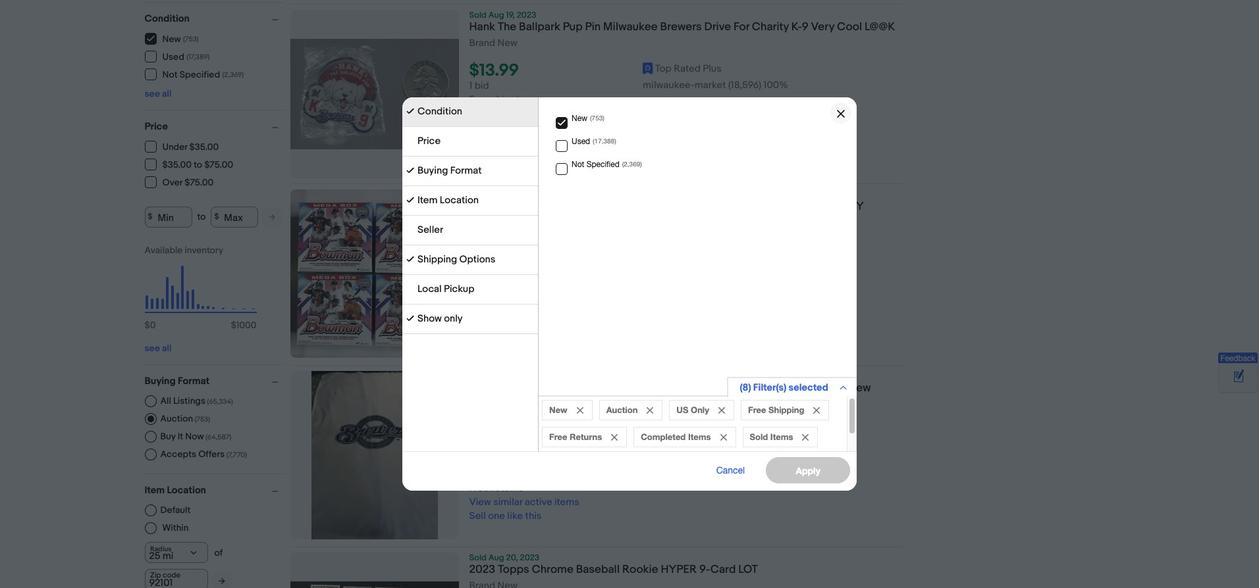 Task type: vqa. For each thing, say whether or not it's contained in the screenshot.
(753) Items text field
yes



Task type: locate. For each thing, give the bounding box(es) containing it.
see all button down "used (17,389)"
[[145, 88, 172, 99]]

3 similar from the top
[[494, 497, 523, 509]]

2023 topps chrome baseball rookie hyper 9-card lot link
[[469, 564, 904, 581]]

item inside tab
[[418, 194, 438, 207]]

0 vertical spatial sell
[[469, 135, 486, 148]]

1 shipping from the top
[[492, 94, 530, 106]]

not down used (17,388)
[[572, 160, 585, 169]]

0 vertical spatial baseball
[[628, 200, 672, 213]]

2 vertical spatial this
[[525, 511, 542, 523]]

new left remove filter - condition - new icon
[[549, 405, 568, 416]]

trading
[[674, 200, 713, 213]]

similar up the 20,
[[494, 497, 523, 509]]

1 horizontal spatial price
[[418, 135, 441, 148]]

location up default
[[167, 485, 206, 497]]

filter applied image
[[406, 107, 414, 115], [406, 167, 414, 175], [406, 196, 414, 204], [406, 256, 414, 264]]

2 market from the top
[[695, 455, 726, 467]]

100% inside milwaukee-market (18,596) 100% free shipping
[[764, 79, 788, 92]]

2 see from the top
[[145, 343, 160, 354]]

new up used (17,388)
[[572, 114, 588, 123]]

milwaukee brewers promo sga blanket big huge 39" x 56" baseball brand new l@@k ! image
[[311, 372, 438, 540]]

0 vertical spatial top rated plus
[[655, 63, 722, 75]]

sell one like this link up the 20,
[[469, 511, 542, 523]]

0 vertical spatial (18,596)
[[728, 79, 762, 92]]

baseball inside sold  aug 20, 2023 2023 topps chrome baseball rookie hyper 9-card lot
[[576, 564, 620, 577]]

1 milwaukee- from the top
[[643, 79, 695, 92]]

see all for price
[[145, 343, 172, 354]]

None text field
[[145, 570, 208, 589]]

1 bid up condition tab
[[469, 80, 489, 92]]

1 vertical spatial similar
[[494, 315, 523, 328]]

2 top from the top
[[655, 438, 672, 451]]

free down $13.99
[[469, 94, 489, 106]]

format up all listings (65,334)
[[178, 375, 210, 388]]

3 filter applied image from the top
[[406, 196, 414, 204]]

milwaukee brewers promo sga blanket big huge 39" x 56" baseball brand new l@@k ! heading
[[469, 382, 871, 409]]

1 bid down options
[[469, 274, 489, 286]]

0 vertical spatial condition
[[145, 12, 190, 25]]

aug left the 4
[[489, 190, 504, 200]]

location down 'buying format' tab
[[440, 194, 479, 207]]

(753) inside auction (753)
[[195, 415, 210, 424]]

market down drive
[[695, 79, 726, 92]]

Minimum Value in $ text field
[[145, 207, 192, 228]]

item up seller
[[418, 194, 438, 207]]

view inside view similar active items sell one like this
[[469, 121, 491, 134]]

0 vertical spatial l@@k
[[865, 20, 895, 34]]

new
[[162, 34, 181, 45], [498, 37, 518, 49], [572, 114, 588, 123], [849, 382, 871, 395], [549, 405, 568, 416]]

2 see all from the top
[[145, 343, 172, 354]]

$75.00 inside the over $75.00 link
[[185, 177, 214, 188]]

1 horizontal spatial lot
[[739, 564, 758, 577]]

specified down (17,388)
[[587, 160, 620, 169]]

0 vertical spatial specified
[[180, 69, 220, 80]]

0 horizontal spatial used
[[162, 51, 184, 63]]

1 aug from the top
[[489, 10, 504, 20]]

1 vertical spatial 19,
[[506, 190, 515, 200]]

top rated plus down sold  aug 19, 2023 hank the ballpark pup pin milwaukee brewers drive for charity k-9 very cool l@@k brand new at top
[[655, 63, 722, 75]]

2 plus from the top
[[703, 438, 722, 451]]

items for sold items
[[771, 432, 793, 443]]

1 horizontal spatial location
[[440, 194, 479, 207]]

2 like from the top
[[507, 329, 523, 341]]

inventory
[[185, 245, 223, 256]]

100% for milwaukee-market (18,596) 100%
[[764, 455, 788, 467]]

0 vertical spatial view similar active items link
[[469, 121, 580, 134]]

(18,596) down sold items
[[728, 455, 762, 467]]

0 vertical spatial location
[[440, 194, 479, 207]]

1 vertical spatial all
[[162, 343, 172, 354]]

1 vertical spatial (2,369)
[[622, 160, 642, 168]]

this inside free shipping free returns view similar active items sell one like this
[[525, 329, 542, 341]]

l@@k inside milwaukee brewers promo sga blanket big huge 39" x 56" baseball brand new l@@k !
[[469, 396, 500, 409]]

(18,596) inside milwaukee-market (18,596) 100% free shipping
[[728, 79, 762, 92]]

1 bid for $13.99
[[469, 80, 489, 92]]

2 filter applied image from the top
[[406, 167, 414, 175]]

all up all
[[162, 343, 172, 354]]

$35.00 up '$35.00 to $75.00'
[[189, 142, 219, 153]]

1 sell from the top
[[469, 135, 486, 148]]

buying format inside tab
[[418, 165, 482, 177]]

2 sell one like this link from the top
[[469, 329, 542, 341]]

shipping down $79.99
[[492, 287, 530, 300]]

free down $9.79 on the bottom left of page
[[469, 483, 489, 496]]

2 rated from the top
[[674, 438, 701, 451]]

offers
[[198, 449, 225, 460]]

this
[[525, 135, 542, 148], [525, 329, 542, 341], [525, 511, 542, 523]]

1 vertical spatial $35.00
[[162, 159, 192, 171]]

19, inside sold  aug 19, 2023 lot of 4 (four) 2021 bowman baseball trading cards mega boxes factory sealed
[[506, 190, 515, 200]]

1 vertical spatial lot
[[739, 564, 758, 577]]

view
[[469, 121, 491, 134], [469, 315, 491, 328], [469, 497, 491, 509]]

2 19, from the top
[[506, 190, 515, 200]]

shipping down seller
[[418, 254, 457, 266]]

view up 'buying format' tab
[[469, 121, 491, 134]]

within
[[162, 523, 189, 534]]

3 sell from the top
[[469, 511, 486, 523]]

0 vertical spatial 19,
[[506, 10, 515, 20]]

top rated plus
[[655, 63, 722, 75], [655, 438, 722, 451]]

2 vertical spatial sell one like this link
[[469, 511, 542, 523]]

view similar active items sell one like this
[[469, 121, 580, 148]]

milwaukee up "!"
[[469, 382, 524, 395]]

filter applied image inside shipping options tab
[[406, 256, 414, 264]]

item up default link
[[145, 485, 165, 497]]

brand up remove filter - shipping options - free shipping image
[[816, 382, 846, 395]]

item location for item location tab
[[418, 194, 479, 207]]

filter(s)
[[754, 382, 787, 395]]

sell inside free shipping free returns view similar active items sell one like this
[[469, 329, 486, 341]]

brewers left promo
[[526, 382, 568, 395]]

2023 inside sold  aug 19, 2023 lot of 4 (four) 2021 bowman baseball trading cards mega boxes factory sealed
[[517, 190, 536, 200]]

1 horizontal spatial (2,369)
[[622, 160, 642, 168]]

condition inside tab
[[418, 105, 462, 118]]

auction down sga
[[607, 405, 638, 416]]

show only
[[418, 313, 463, 325]]

active inside view similar active items sell one like this
[[525, 121, 552, 134]]

top rated plus up milwaukee-market (18,596) 100%
[[655, 438, 722, 451]]

item location tab
[[403, 186, 538, 216]]

top
[[655, 63, 672, 75], [655, 438, 672, 451]]

see all down "used (17,389)"
[[145, 88, 172, 99]]

0 horizontal spatial format
[[178, 375, 210, 388]]

feedback
[[1221, 355, 1256, 364]]

2023 inside sold  aug 19, 2023 hank the ballpark pup pin milwaukee brewers drive for charity k-9 very cool l@@k brand new
[[517, 10, 536, 20]]

sold left of
[[469, 190, 487, 200]]

item location up default
[[145, 485, 206, 497]]

condition tab
[[403, 97, 538, 127]]

milwaukee- for milwaukee-market (18,596) 100% free shipping
[[643, 79, 695, 92]]

bid up condition tab
[[475, 80, 489, 92]]

0 vertical spatial item location
[[418, 194, 479, 207]]

19, inside sold  aug 19, 2023 hank the ballpark pup pin milwaukee brewers drive for charity k-9 very cool l@@k brand new
[[506, 10, 515, 20]]

(753) up buy it now (64,587)
[[195, 415, 210, 424]]

bid down options
[[475, 274, 489, 286]]

1 horizontal spatial specified
[[587, 160, 620, 169]]

sold items
[[750, 432, 793, 443]]

card
[[711, 564, 736, 577]]

new inside sold  aug 19, 2023 hank the ballpark pup pin milwaukee brewers drive for charity k-9 very cool l@@k brand new
[[498, 37, 518, 49]]

2 vertical spatial active
[[525, 497, 552, 509]]

free left the returns
[[549, 432, 568, 443]]

free returns view similar active items sell one like this
[[469, 483, 580, 523]]

shipping inside free shipping free returns view similar active items sell one like this
[[492, 287, 530, 300]]

0 horizontal spatial baseball
[[576, 564, 620, 577]]

brand down the hank
[[469, 37, 495, 49]]

aug inside sold  aug 19, 2023 lot of 4 (four) 2021 bowman baseball trading cards mega boxes factory sealed
[[489, 190, 504, 200]]

1 items from the top
[[555, 121, 580, 134]]

sold inside sold  aug 19, 2023 hank the ballpark pup pin milwaukee brewers drive for charity k-9 very cool l@@k brand new
[[469, 10, 487, 20]]

0 vertical spatial one
[[488, 135, 505, 148]]

1 vertical spatial see all button
[[145, 343, 172, 354]]

not inside dialog
[[572, 160, 585, 169]]

(18,596) for milwaukee-market (18,596) 100%
[[728, 455, 762, 467]]

format up item location tab
[[450, 165, 482, 177]]

pickup
[[444, 283, 475, 296]]

0 vertical spatial $35.00
[[189, 142, 219, 153]]

see all for condition
[[145, 88, 172, 99]]

market
[[695, 79, 726, 92], [695, 455, 726, 467]]

1 vertical spatial brewers
[[526, 382, 568, 395]]

hank
[[469, 20, 495, 34]]

free up show only tab
[[469, 287, 489, 300]]

0 horizontal spatial l@@k
[[469, 396, 500, 409]]

lot
[[469, 200, 489, 213], [739, 564, 758, 577]]

0 vertical spatial buying format
[[418, 165, 482, 177]]

3 aug from the top
[[489, 554, 504, 564]]

baseball up free shipping
[[770, 382, 814, 395]]

apply
[[796, 465, 821, 477]]

returns
[[570, 432, 602, 443]]

new down the
[[498, 37, 518, 49]]

1 returns from the top
[[492, 301, 524, 314]]

free for free returns view similar active items sell one like this
[[469, 483, 489, 496]]

0 vertical spatial new (753)
[[162, 34, 199, 45]]

l@@k inside sold  aug 19, 2023 hank the ballpark pup pin milwaukee brewers drive for charity k-9 very cool l@@k brand new
[[865, 20, 895, 34]]

2 milwaukee- from the top
[[643, 455, 695, 467]]

view similar active items link down $13.99
[[469, 121, 580, 134]]

1 rated from the top
[[674, 63, 701, 75]]

 (753) Items text field
[[193, 415, 210, 424]]

0 vertical spatial items
[[555, 121, 580, 134]]

1 view similar active items link from the top
[[469, 121, 580, 134]]

4 filter applied image from the top
[[406, 256, 414, 264]]

1 vertical spatial price
[[418, 135, 441, 148]]

like inside view similar active items sell one like this
[[507, 135, 523, 148]]

2 aug from the top
[[489, 190, 504, 200]]

1 for $79.99
[[469, 274, 473, 286]]

remove filter - show only - sold items image
[[803, 435, 809, 441]]

1 horizontal spatial milwaukee
[[603, 20, 658, 34]]

aug inside sold  aug 19, 2023 hank the ballpark pup pin milwaukee brewers drive for charity k-9 very cool l@@k brand new
[[489, 10, 504, 20]]

$35.00 up the over $75.00 link
[[162, 159, 192, 171]]

condition button
[[145, 12, 284, 25]]

rated
[[674, 63, 701, 75], [674, 438, 701, 451]]

1 vertical spatial see
[[145, 343, 160, 354]]

0 vertical spatial buying
[[418, 165, 448, 177]]

rated for $9.79
[[674, 438, 701, 451]]

0 vertical spatial this
[[525, 135, 542, 148]]

2 returns from the top
[[492, 483, 524, 496]]

to down under $35.00
[[194, 159, 202, 171]]

1 down options
[[469, 274, 473, 286]]

(17,388)
[[593, 137, 616, 145]]

price down condition tab
[[418, 135, 441, 148]]

see all button down 0 at bottom
[[145, 343, 172, 354]]

view inside free returns view similar active items sell one like this
[[469, 497, 491, 509]]

2023 right the 4
[[517, 190, 536, 200]]

like inside free returns view similar active items sell one like this
[[507, 511, 523, 523]]

1 horizontal spatial items
[[771, 432, 793, 443]]

used for used (17,388)
[[572, 137, 590, 146]]

brewers left drive
[[660, 20, 702, 34]]

1 filter applied image from the top
[[406, 107, 414, 115]]

2 bid from the top
[[475, 274, 489, 286]]

3 one from the top
[[488, 511, 505, 523]]

1 horizontal spatial used
[[572, 137, 590, 146]]

1 1 from the top
[[469, 80, 473, 92]]

free for free returns
[[549, 432, 568, 443]]

(18,596) down for
[[728, 79, 762, 92]]

1 vertical spatial shipping
[[769, 405, 805, 416]]

3 sell one like this link from the top
[[469, 511, 542, 523]]

3 items from the top
[[555, 497, 580, 509]]

auction for auction
[[607, 405, 638, 416]]

1 horizontal spatial brand
[[816, 382, 846, 395]]

used for used (17,389)
[[162, 51, 184, 63]]

rated for $13.99
[[674, 63, 701, 75]]

0 horizontal spatial shipping
[[418, 254, 457, 266]]

free down pickup
[[469, 301, 489, 314]]

1 horizontal spatial not
[[572, 160, 585, 169]]

1 view from the top
[[469, 121, 491, 134]]

market down the "remove filter - show only - completed items" image
[[695, 455, 726, 467]]

item for item location tab
[[418, 194, 438, 207]]

2 top rated plus from the top
[[655, 438, 722, 451]]

items
[[555, 121, 580, 134], [555, 315, 580, 328], [555, 497, 580, 509]]

baseball inside milwaukee brewers promo sga blanket big huge 39" x 56" baseball brand new l@@k !
[[770, 382, 814, 395]]

56"
[[750, 382, 767, 395]]

19, right of
[[506, 190, 515, 200]]

1 100% from the top
[[764, 79, 788, 92]]

1 vertical spatial 1 bid
[[469, 274, 489, 286]]

milwaukee
[[603, 20, 658, 34], [469, 382, 524, 395]]

1 vertical spatial condition
[[418, 105, 462, 118]]

filter applied image inside condition tab
[[406, 107, 414, 115]]

1 1 bid from the top
[[469, 80, 489, 92]]

0 horizontal spatial auction
[[160, 413, 193, 425]]

2 items from the left
[[771, 432, 793, 443]]

top for $13.99
[[655, 63, 672, 75]]

0 vertical spatial $75.00
[[204, 159, 233, 171]]

similar right only
[[494, 315, 523, 328]]

for
[[734, 20, 750, 34]]

auction
[[607, 405, 638, 416], [160, 413, 193, 425]]

buying format up item location tab
[[418, 165, 482, 177]]

brand
[[469, 37, 495, 49], [816, 382, 846, 395]]

 (7,770) Items text field
[[225, 451, 247, 459]]

0 vertical spatial see all
[[145, 88, 172, 99]]

!
[[502, 396, 506, 409]]

specified down the (17,389)
[[180, 69, 220, 80]]

sell inside view similar active items sell one like this
[[469, 135, 486, 148]]

1 horizontal spatial item
[[418, 194, 438, 207]]

see for price
[[145, 343, 160, 354]]

2 vertical spatial like
[[507, 511, 523, 523]]

1 like from the top
[[507, 135, 523, 148]]

1 vertical spatial rated
[[674, 438, 701, 451]]

1 horizontal spatial format
[[450, 165, 482, 177]]

see down 0 at bottom
[[145, 343, 160, 354]]

sold inside sold  aug 19, 2023 lot of 4 (four) 2021 bowman baseball trading cards mega boxes factory sealed
[[469, 190, 487, 200]]

buying format
[[418, 165, 482, 177], [145, 375, 210, 388]]

2023 for ballpark
[[517, 10, 536, 20]]

2 1 from the top
[[469, 274, 473, 286]]

buying format button
[[145, 375, 284, 388]]

view similar active items link up the 20,
[[469, 497, 580, 509]]

bid
[[475, 80, 489, 92], [475, 274, 489, 286]]

2 active from the top
[[525, 315, 552, 328]]

100% down charity
[[764, 79, 788, 92]]

plus up milwaukee-market (18,596) 100%
[[703, 438, 722, 451]]

aug for $13.99
[[489, 10, 504, 20]]

$
[[148, 212, 153, 222], [214, 212, 219, 222], [145, 320, 150, 331], [231, 320, 236, 331]]

2 vertical spatial view
[[469, 497, 491, 509]]

milwaukee-
[[643, 79, 695, 92], [643, 455, 695, 467]]

100% down sold items
[[764, 455, 788, 467]]

completed items
[[641, 432, 711, 443]]

2 this from the top
[[525, 329, 542, 341]]

buying up item location tab
[[418, 165, 448, 177]]

1 similar from the top
[[494, 121, 523, 134]]

0 vertical spatial brewers
[[660, 20, 702, 34]]

similar up 'buying format' tab
[[494, 121, 523, 134]]

1 horizontal spatial not specified (2,369)
[[572, 160, 642, 169]]

1 items from the left
[[688, 432, 711, 443]]

1 vertical spatial (753)
[[590, 114, 605, 122]]

buying format for buying format dropdown button
[[145, 375, 210, 388]]

items left remove filter - show only - sold items image
[[771, 432, 793, 443]]

market inside milwaukee-market (18,596) 100% free shipping
[[695, 79, 726, 92]]

sold left the
[[469, 10, 487, 20]]

1 horizontal spatial new (753)
[[572, 114, 605, 123]]

cool
[[837, 20, 862, 34]]

to left 'maximum value in $' text field in the top of the page
[[197, 211, 206, 223]]

similar inside free shipping free returns view similar active items sell one like this
[[494, 315, 523, 328]]

view right only
[[469, 315, 491, 328]]

brewers inside sold  aug 19, 2023 hank the ballpark pup pin milwaukee brewers drive for charity k-9 very cool l@@k brand new
[[660, 20, 702, 34]]

2023 left topps
[[469, 564, 495, 577]]

view similar active items link down $79.99
[[469, 315, 580, 328]]

shipping down $13.99
[[492, 94, 530, 106]]

location inside tab
[[440, 194, 479, 207]]

19, for $79.99
[[506, 190, 515, 200]]

all for price
[[162, 343, 172, 354]]

3 active from the top
[[525, 497, 552, 509]]

$35.00
[[189, 142, 219, 153], [162, 159, 192, 171]]

19, right the hank
[[506, 10, 515, 20]]

l@@k right cool
[[865, 20, 895, 34]]

1 vertical spatial 100%
[[764, 455, 788, 467]]

1 vertical spatial shipping
[[492, 287, 530, 300]]

$75.00 down under $35.00
[[204, 159, 233, 171]]

view similar active items link
[[469, 121, 580, 134], [469, 315, 580, 328], [469, 497, 580, 509]]

1 (18,596) from the top
[[728, 79, 762, 92]]

0 horizontal spatial brewers
[[526, 382, 568, 395]]

2023
[[517, 10, 536, 20], [517, 190, 536, 200], [520, 554, 540, 564], [469, 564, 495, 577]]

item location inside tab
[[418, 194, 479, 207]]

price
[[145, 120, 168, 133], [418, 135, 441, 148]]

free for free shipping free returns view similar active items sell one like this
[[469, 287, 489, 300]]

1 vertical spatial (18,596)
[[728, 455, 762, 467]]

0 vertical spatial bid
[[475, 80, 489, 92]]

buying for 'buying format' tab
[[418, 165, 448, 177]]

shipping inside tab
[[418, 254, 457, 266]]

aug inside sold  aug 20, 2023 2023 topps chrome baseball rookie hyper 9-card lot
[[489, 554, 504, 564]]

format inside tab
[[450, 165, 482, 177]]

sold left the 20,
[[469, 554, 487, 564]]

2 shipping from the top
[[492, 287, 530, 300]]

2 vertical spatial sell
[[469, 511, 486, 523]]

1 vertical spatial buying
[[145, 375, 176, 388]]

0 vertical spatial milwaukee
[[603, 20, 658, 34]]

baseball
[[628, 200, 672, 213], [770, 382, 814, 395], [576, 564, 620, 577]]

returns down $79.99
[[492, 301, 524, 314]]

tab list containing condition
[[403, 97, 538, 335]]

$75.00 down '$35.00 to $75.00'
[[185, 177, 214, 188]]

1 horizontal spatial brewers
[[660, 20, 702, 34]]

factory
[[815, 200, 864, 213]]

0 vertical spatial 1 bid
[[469, 80, 489, 92]]

2 view from the top
[[469, 315, 491, 328]]

1 all from the top
[[162, 88, 172, 99]]

2 vertical spatial similar
[[494, 497, 523, 509]]

see all button for price
[[145, 343, 172, 354]]

sell one like this link down condition tab
[[469, 135, 542, 148]]

aug left the 20,
[[489, 554, 504, 564]]

to
[[194, 159, 202, 171], [197, 211, 206, 223]]

view down $9.79 on the bottom left of page
[[469, 497, 491, 509]]

lot up sealed
[[469, 200, 489, 213]]

1 19, from the top
[[506, 10, 515, 20]]

available
[[145, 245, 183, 256]]

specified
[[180, 69, 220, 80], [587, 160, 620, 169]]

$35.00 to $75.00 link
[[145, 158, 234, 171]]

shipping down (8) filter(s) selected
[[769, 405, 805, 416]]

0 horizontal spatial location
[[167, 485, 206, 497]]

pin
[[585, 20, 601, 34]]

1 top rated plus from the top
[[655, 63, 722, 75]]

drive
[[705, 20, 731, 34]]

like
[[507, 135, 523, 148], [507, 329, 523, 341], [507, 511, 523, 523]]

all for condition
[[162, 88, 172, 99]]

0 vertical spatial shipping
[[492, 94, 530, 106]]

buying inside tab
[[418, 165, 448, 177]]

filter applied image inside item location tab
[[406, 196, 414, 204]]

filter applied image for buying format
[[406, 167, 414, 175]]

free shipping free returns view similar active items sell one like this
[[469, 287, 580, 341]]

view inside free shipping free returns view similar active items sell one like this
[[469, 315, 491, 328]]

sold  aug 19, 2023 hank the ballpark pup pin milwaukee brewers drive for charity k-9 very cool l@@k brand new
[[469, 10, 895, 49]]

lot inside sold  aug 19, 2023 lot of 4 (four) 2021 bowman baseball trading cards mega boxes factory sealed
[[469, 200, 489, 213]]

new right selected
[[849, 382, 871, 395]]

milwaukee- down completed
[[643, 455, 695, 467]]

0 vertical spatial not specified (2,369)
[[162, 69, 244, 80]]

accepts offers (7,770)
[[160, 449, 247, 460]]

3 view from the top
[[469, 497, 491, 509]]

1 horizontal spatial condition
[[418, 105, 462, 118]]

1 vertical spatial top
[[655, 438, 672, 451]]

sold inside sold  aug 20, 2023 2023 topps chrome baseball rookie hyper 9-card lot
[[469, 554, 487, 564]]

1 one from the top
[[488, 135, 505, 148]]

used left (17,388)
[[572, 137, 590, 146]]

brand inside milwaukee brewers promo sga blanket big huge 39" x 56" baseball brand new l@@k !
[[816, 382, 846, 395]]

2023 topps chrome baseball rookie hyper 9-card lot image
[[290, 583, 459, 589]]

1 up condition tab
[[469, 80, 473, 92]]

bowman
[[582, 200, 626, 213]]

0 vertical spatial format
[[450, 165, 482, 177]]

price up under
[[145, 120, 168, 133]]

filter applied image inside 'buying format' tab
[[406, 167, 414, 175]]

2 see all button from the top
[[145, 343, 172, 354]]

items inside free returns view similar active items sell one like this
[[555, 497, 580, 509]]

2 1 bid from the top
[[469, 274, 489, 286]]

 (64,587) Items text field
[[204, 433, 232, 442]]

free inside free returns view similar active items sell one like this
[[469, 483, 489, 496]]

2 (18,596) from the top
[[728, 455, 762, 467]]

1 see all button from the top
[[145, 88, 172, 99]]

seller
[[418, 224, 443, 237]]

(2,369)
[[222, 70, 244, 79], [622, 160, 642, 168]]

now
[[185, 431, 204, 442]]

0 horizontal spatial buying format
[[145, 375, 210, 388]]

1 see from the top
[[145, 88, 160, 99]]

buying format tab
[[403, 157, 538, 186]]

not down "used (17,389)"
[[162, 69, 178, 80]]

1 active from the top
[[525, 121, 552, 134]]

0 vertical spatial top
[[655, 63, 672, 75]]

milwaukee- down sold  aug 19, 2023 hank the ballpark pup pin milwaukee brewers drive for charity k-9 very cool l@@k brand new at top
[[643, 79, 695, 92]]

2 vertical spatial one
[[488, 511, 505, 523]]

0 horizontal spatial condition
[[145, 12, 190, 25]]

(2,369) up 'price' dropdown button
[[222, 70, 244, 79]]

used left the (17,389)
[[162, 51, 184, 63]]

1 see all from the top
[[145, 88, 172, 99]]

l@@k
[[865, 20, 895, 34], [469, 396, 500, 409]]

19,
[[506, 10, 515, 20], [506, 190, 515, 200]]

0 horizontal spatial item location
[[145, 485, 206, 497]]

(753) up "used (17,389)"
[[183, 35, 199, 43]]

baseball inside sold  aug 19, 2023 lot of 4 (four) 2021 bowman baseball trading cards mega boxes factory sealed
[[628, 200, 672, 213]]

market for milwaukee-market (18,596) 100%
[[695, 455, 726, 467]]

free shipping
[[748, 405, 805, 416]]

see up under $35.00 link
[[145, 88, 160, 99]]

chrome
[[532, 564, 574, 577]]

milwaukee inside sold  aug 19, 2023 hank the ballpark pup pin milwaukee brewers drive for charity k-9 very cool l@@k brand new
[[603, 20, 658, 34]]

aug left ballpark on the top of the page
[[489, 10, 504, 20]]

$75.00
[[204, 159, 233, 171], [185, 177, 214, 188]]

see all down 0 at bottom
[[145, 343, 172, 354]]

2 items from the top
[[555, 315, 580, 328]]

tab list
[[403, 97, 538, 335]]

remove filter - buying format - auction image
[[647, 408, 654, 414]]

1 vertical spatial returns
[[492, 483, 524, 496]]

1000
[[236, 320, 257, 331]]

plus for $9.79
[[703, 438, 722, 451]]

not
[[162, 69, 178, 80], [572, 160, 585, 169]]

1 vertical spatial brand
[[816, 382, 846, 395]]

1 horizontal spatial auction
[[607, 405, 638, 416]]

1 for $13.99
[[469, 80, 473, 92]]

baseball left rookie at the bottom of page
[[576, 564, 620, 577]]

1 plus from the top
[[703, 63, 722, 75]]

items for completed items
[[688, 432, 711, 443]]

1 vertical spatial items
[[555, 315, 580, 328]]

lot of 4 (four) 2021 bowman baseball trading cards mega boxes factory sealed heading
[[469, 200, 864, 227]]

Maximum Value in $ text field
[[211, 207, 258, 228]]

under
[[162, 142, 187, 153]]

100%
[[764, 79, 788, 92], [764, 455, 788, 467]]

1 top from the top
[[655, 63, 672, 75]]

2 100% from the top
[[764, 455, 788, 467]]

default link
[[145, 505, 191, 517]]

new (753) up used (17,388)
[[572, 114, 605, 123]]

sold for 2021
[[469, 190, 487, 200]]

top for $9.79
[[655, 438, 672, 451]]

dialog
[[0, 0, 1260, 589]]

2 similar from the top
[[494, 315, 523, 328]]

1 market from the top
[[695, 79, 726, 92]]

(four)
[[518, 200, 553, 213]]

0 vertical spatial returns
[[492, 301, 524, 314]]

1 vertical spatial specified
[[587, 160, 620, 169]]

milwaukee- inside milwaukee-market (18,596) 100% free shipping
[[643, 79, 695, 92]]

buy it now (64,587)
[[160, 431, 232, 442]]

1 this from the top
[[525, 135, 542, 148]]

1 vertical spatial plus
[[703, 438, 722, 451]]

2 all from the top
[[162, 343, 172, 354]]

0 horizontal spatial buying
[[145, 375, 176, 388]]

not specified (2,369) down the (17,389)
[[162, 69, 244, 80]]

2023 topps chrome baseball rookie hyper 9-card lot heading
[[469, 564, 758, 577]]

0 vertical spatial shipping
[[418, 254, 457, 266]]

options
[[460, 254, 496, 266]]

3 view similar active items link from the top
[[469, 497, 580, 509]]

1 vertical spatial market
[[695, 455, 726, 467]]

buying
[[418, 165, 448, 177], [145, 375, 176, 388]]

1 bid from the top
[[475, 80, 489, 92]]

returns
[[492, 301, 524, 314], [492, 483, 524, 496]]

2 sell from the top
[[469, 329, 486, 341]]

(753)
[[183, 35, 199, 43], [590, 114, 605, 122], [195, 415, 210, 424]]

3 this from the top
[[525, 511, 542, 523]]

dialog containing condition
[[0, 0, 1260, 589]]

2 one from the top
[[488, 329, 505, 341]]

rated down sold  aug 19, 2023 hank the ballpark pup pin milwaukee brewers drive for charity k-9 very cool l@@k brand new at top
[[674, 63, 701, 75]]

0 vertical spatial used
[[162, 51, 184, 63]]

3 like from the top
[[507, 511, 523, 523]]



Task type: describe. For each thing, give the bounding box(es) containing it.
0 horizontal spatial not
[[162, 69, 178, 80]]

apply within filter image
[[218, 577, 225, 586]]

(8)
[[740, 382, 751, 395]]

(2,369) inside dialog
[[622, 160, 642, 168]]

sealed
[[469, 214, 510, 227]]

show only tab
[[403, 305, 538, 335]]

condition for condition tab
[[418, 105, 462, 118]]

price button
[[145, 120, 284, 133]]

this inside free returns view similar active items sell one like this
[[525, 511, 542, 523]]

remove filter - show only - free returns image
[[611, 435, 618, 441]]

all
[[160, 396, 171, 407]]

see for condition
[[145, 88, 160, 99]]

cancel
[[717, 466, 745, 476]]

listings
[[173, 396, 206, 407]]

39"
[[723, 382, 739, 395]]

very
[[811, 20, 835, 34]]

x
[[742, 382, 748, 395]]

milwaukee-market (18,596) 100% free shipping
[[469, 79, 788, 106]]

(17,389)
[[187, 53, 210, 61]]

big
[[673, 382, 690, 395]]

$9.79
[[469, 436, 512, 457]]

huge
[[692, 382, 720, 395]]

cancel button
[[702, 458, 760, 484]]

location for item location dropdown button
[[167, 485, 206, 497]]

$13.99
[[469, 61, 519, 81]]

sold  aug 19, 2023 lot of 4 (four) 2021 bowman baseball trading cards mega boxes factory sealed
[[469, 190, 864, 227]]

graph of available inventory between $0 and $1000+ image
[[145, 245, 257, 338]]

1 bid for $79.99
[[469, 274, 489, 286]]

cards
[[715, 200, 746, 213]]

shipping options tab
[[403, 246, 538, 275]]

blanket
[[633, 382, 671, 395]]

items inside view similar active items sell one like this
[[555, 121, 580, 134]]

sga
[[607, 382, 630, 395]]

condition for condition dropdown button
[[145, 12, 190, 25]]

milwaukee-market (18,596) 100%
[[643, 455, 788, 467]]

under $35.00
[[162, 142, 219, 153]]

item location for item location dropdown button
[[145, 485, 206, 497]]

filter applied image for condition
[[406, 107, 414, 115]]

2 view similar active items link from the top
[[469, 315, 580, 328]]

0 horizontal spatial (2,369)
[[222, 70, 244, 79]]

mega
[[749, 200, 778, 213]]

one inside view similar active items sell one like this
[[488, 135, 505, 148]]

specified inside dialog
[[587, 160, 620, 169]]

accepts
[[160, 449, 196, 460]]

free returns
[[549, 432, 602, 443]]

brand inside sold  aug 19, 2023 hank the ballpark pup pin milwaukee brewers drive for charity k-9 very cool l@@k brand new
[[469, 37, 495, 49]]

bid for $13.99
[[475, 80, 489, 92]]

top rated plus for $13.99
[[655, 63, 722, 75]]

format for buying format dropdown button
[[178, 375, 210, 388]]

boxes
[[781, 200, 812, 213]]

100% for milwaukee-market (18,596) 100% free shipping
[[764, 79, 788, 92]]

remove filter - condition - new image
[[577, 408, 583, 414]]

2021
[[556, 200, 579, 213]]

top rated plus for $9.79
[[655, 438, 722, 451]]

of
[[491, 200, 506, 213]]

$79.99
[[469, 254, 521, 275]]

0 horizontal spatial new (753)
[[162, 34, 199, 45]]

(18,596) for milwaukee-market (18,596) 100% free shipping
[[728, 79, 762, 92]]

see all button for condition
[[145, 88, 172, 99]]

filter applied image for item location
[[406, 196, 414, 204]]

lot inside sold  aug 20, 2023 2023 topps chrome baseball rookie hyper 9-card lot
[[739, 564, 758, 577]]

remove filter - show only - completed items image
[[720, 435, 727, 441]]

ballpark
[[519, 20, 561, 34]]

new inside milwaukee brewers promo sga blanket big huge 39" x 56" baseball brand new l@@k !
[[849, 382, 871, 395]]

under $35.00 link
[[145, 141, 219, 153]]

1 vertical spatial to
[[197, 211, 206, 223]]

format for 'buying format' tab
[[450, 165, 482, 177]]

apply button
[[766, 458, 850, 484]]

this inside view similar active items sell one like this
[[525, 135, 542, 148]]

milwaukee- for milwaukee-market (18,596) 100%
[[643, 455, 695, 467]]

bid for $79.99
[[475, 274, 489, 286]]

only
[[691, 405, 709, 416]]

similar inside free returns view similar active items sell one like this
[[494, 497, 523, 509]]

buying for buying format dropdown button
[[145, 375, 176, 388]]

tab list inside dialog
[[403, 97, 538, 335]]

us only
[[677, 405, 709, 416]]

one inside free returns view similar active items sell one like this
[[488, 511, 505, 523]]

sold for pin
[[469, 10, 487, 20]]

remove filter - item location - us only image
[[719, 408, 725, 414]]

rookie
[[623, 564, 659, 577]]

sold  aug 20, 2023 2023 topps chrome baseball rookie hyper 9-card lot
[[469, 554, 758, 577]]

pup
[[563, 20, 583, 34]]

it
[[178, 431, 183, 442]]

baseball for trading
[[628, 200, 672, 213]]

market for milwaukee-market (18,596) 100% free shipping
[[695, 79, 726, 92]]

$ 0
[[145, 320, 156, 331]]

0
[[150, 320, 156, 331]]

default
[[160, 505, 191, 516]]

sold for rookie
[[469, 554, 487, 564]]

aug for $79.99
[[489, 190, 504, 200]]

brewers inside milwaukee brewers promo sga blanket big huge 39" x 56" baseball brand new l@@k !
[[526, 382, 568, 395]]

remove filter - shipping options - free shipping image
[[814, 408, 820, 414]]

available inventory
[[145, 245, 223, 256]]

free for free shipping
[[748, 405, 766, 416]]

(8) filter(s) selected button
[[728, 377, 857, 398]]

filter applied image for shipping options
[[406, 256, 414, 264]]

(8) filter(s) selected
[[740, 382, 829, 395]]

plus for $13.99
[[703, 63, 722, 75]]

location for item location tab
[[440, 194, 479, 207]]

over
[[162, 177, 183, 188]]

9-
[[700, 564, 711, 577]]

auction for auction (753)
[[160, 413, 193, 425]]

(7,770)
[[226, 451, 247, 459]]

lot of 4 (four) 2021 bowman baseball trading cards mega boxes factory sealed image
[[290, 190, 459, 358]]

filter applied image
[[406, 315, 414, 323]]

used (17,388)
[[572, 137, 616, 146]]

lot of 4 (four) 2021 bowman baseball trading cards mega boxes factory sealed link
[[469, 200, 904, 231]]

similar inside view similar active items sell one like this
[[494, 121, 523, 134]]

completed
[[641, 432, 686, 443]]

charity
[[752, 20, 789, 34]]

0 horizontal spatial specified
[[180, 69, 220, 80]]

1 sell one like this link from the top
[[469, 135, 542, 148]]

one inside free shipping free returns view similar active items sell one like this
[[488, 329, 505, 341]]

item location button
[[145, 485, 284, 497]]

local
[[418, 283, 442, 296]]

milwaukee inside milwaukee brewers promo sga blanket big huge 39" x 56" baseball brand new l@@k !
[[469, 382, 524, 395]]

shipping options
[[418, 254, 496, 266]]

19, for $13.99
[[506, 10, 515, 20]]

like inside free shipping free returns view similar active items sell one like this
[[507, 329, 523, 341]]

the
[[498, 20, 517, 34]]

4
[[508, 200, 515, 213]]

returns inside free shipping free returns view similar active items sell one like this
[[492, 301, 524, 314]]

1 vertical spatial not specified (2,369)
[[572, 160, 642, 169]]

active inside free returns view similar active items sell one like this
[[525, 497, 552, 509]]

items inside free shipping free returns view similar active items sell one like this
[[555, 315, 580, 328]]

active inside free shipping free returns view similar active items sell one like this
[[525, 315, 552, 328]]

$75.00 inside $35.00 to $75.00 link
[[204, 159, 233, 171]]

free inside milwaukee-market (18,596) 100% free shipping
[[469, 94, 489, 106]]

sold down free shipping
[[750, 432, 768, 443]]

baseball for brand
[[770, 382, 814, 395]]

selected
[[789, 382, 829, 395]]

item for item location dropdown button
[[145, 485, 165, 497]]

2023 for chrome
[[520, 554, 540, 564]]

buying format for 'buying format' tab
[[418, 165, 482, 177]]

promo
[[571, 382, 604, 395]]

0 vertical spatial to
[[194, 159, 202, 171]]

(753) inside dialog
[[590, 114, 605, 122]]

sell inside free returns view similar active items sell one like this
[[469, 511, 486, 523]]

new up "used (17,389)"
[[162, 34, 181, 45]]

show
[[418, 313, 442, 325]]

$35.00 to $75.00
[[162, 159, 233, 171]]

returns inside free returns view similar active items sell one like this
[[492, 483, 524, 496]]

0 vertical spatial (753)
[[183, 35, 199, 43]]

 (65,334) Items text field
[[206, 398, 233, 406]]

2023 for 4
[[517, 190, 536, 200]]

hank the ballpark pup pin milwaukee brewers drive for charity k-9 very cool l@@k heading
[[469, 20, 895, 34]]

hank the ballpark pup pin milwaukee brewers drive for charity k-9 very cool l@@k image
[[290, 39, 459, 149]]

only
[[444, 313, 463, 325]]

hyper
[[661, 564, 697, 577]]

used (17,389)
[[162, 51, 210, 63]]

shipping inside milwaukee-market (18,596) 100% free shipping
[[492, 94, 530, 106]]

0 horizontal spatial price
[[145, 120, 168, 133]]

1 vertical spatial new (753)
[[572, 114, 605, 123]]

hank the ballpark pup pin milwaukee brewers drive for charity k-9 very cool l@@k link
[[469, 20, 904, 38]]

$ 1000
[[231, 320, 257, 331]]

milwaukee brewers promo sga blanket big huge 39" x 56" baseball brand new l@@k !
[[469, 382, 871, 409]]

over $75.00 link
[[145, 176, 214, 188]]



